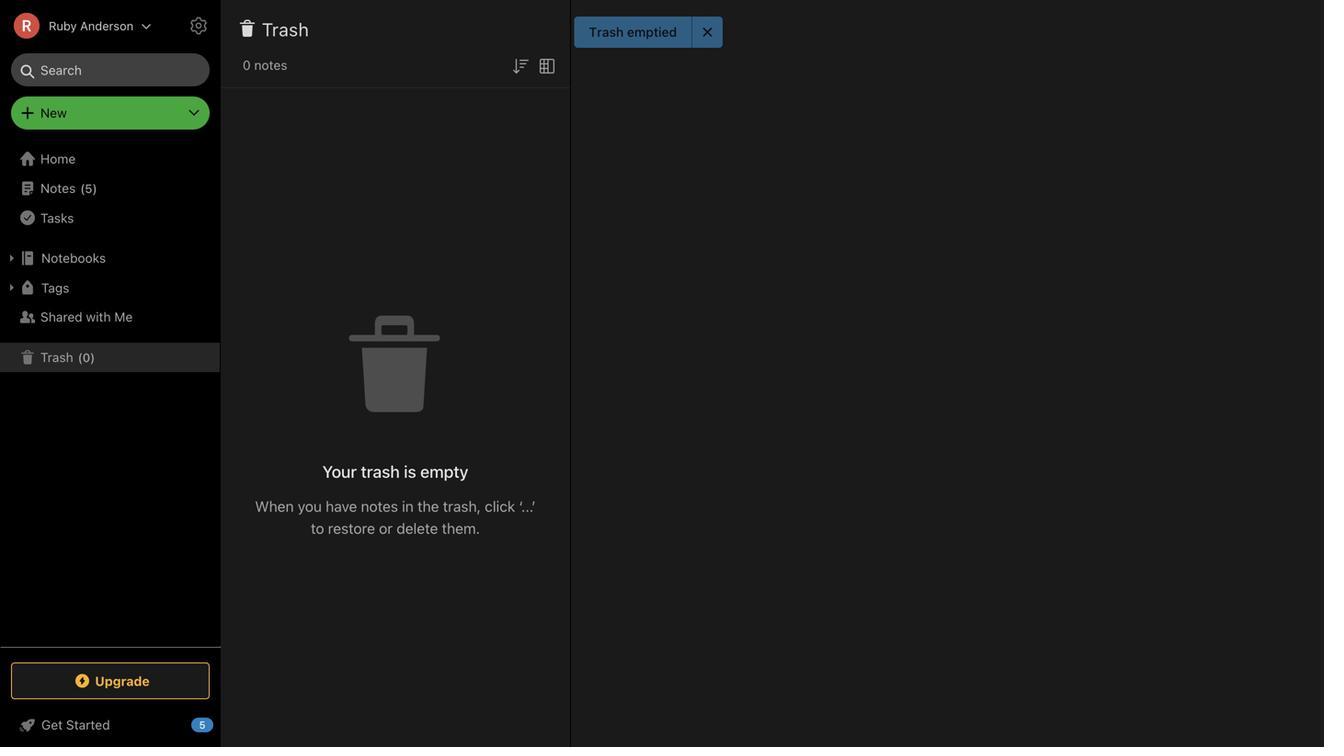 Task type: vqa. For each thing, say whether or not it's contained in the screenshot.
(
yes



Task type: locate. For each thing, give the bounding box(es) containing it.
0 horizontal spatial notes
[[254, 57, 287, 73]]

( for trash
[[78, 351, 83, 364]]

empty
[[420, 462, 468, 482]]

notes
[[40, 181, 76, 196]]

ruby
[[49, 19, 77, 33]]

2 horizontal spatial trash
[[589, 24, 624, 40]]

( inside notes ( 5 )
[[80, 181, 85, 195]]

0 horizontal spatial trash
[[40, 350, 73, 365]]

your
[[322, 462, 357, 482]]

0 vertical spatial 5
[[85, 181, 92, 195]]

1 horizontal spatial trash
[[262, 18, 309, 40]]

your trash is empty
[[322, 462, 468, 482]]

0 vertical spatial notes
[[254, 57, 287, 73]]

tasks button
[[0, 203, 220, 233]]

home link
[[0, 144, 221, 174]]

you
[[298, 498, 322, 515]]

0 vertical spatial (
[[80, 181, 85, 195]]

1 vertical spatial (
[[78, 351, 83, 364]]

notes
[[254, 57, 287, 73], [361, 498, 398, 515]]

new
[[40, 105, 67, 120]]

trash down shared
[[40, 350, 73, 365]]

upgrade
[[95, 674, 150, 689]]

expand notebooks image
[[5, 251, 19, 266]]

) inside trash ( 0 )
[[90, 351, 95, 364]]

is
[[404, 462, 416, 482]]

tree
[[0, 144, 221, 646]]

0 horizontal spatial 0
[[83, 351, 90, 364]]

( for notes
[[80, 181, 85, 195]]

( right notes
[[80, 181, 85, 195]]

) inside notes ( 5 )
[[92, 181, 97, 195]]

1 vertical spatial )
[[90, 351, 95, 364]]

ruby anderson
[[49, 19, 134, 33]]

5
[[85, 181, 92, 195], [199, 720, 206, 731]]

5 right notes
[[85, 181, 92, 195]]

) down with
[[90, 351, 95, 364]]

tree containing home
[[0, 144, 221, 646]]

trash
[[262, 18, 309, 40], [589, 24, 624, 40], [40, 350, 73, 365]]

trash
[[361, 462, 400, 482]]

trash for trash
[[262, 18, 309, 40]]

None search field
[[24, 53, 197, 86]]

notes inside when you have notes in the trash, click '...' to restore or delete them.
[[361, 498, 398, 515]]

get started
[[41, 718, 110, 733]]

trash left emptied
[[589, 24, 624, 40]]

1 horizontal spatial 0
[[243, 57, 251, 73]]

0
[[243, 57, 251, 73], [83, 351, 90, 364]]

1 horizontal spatial notes
[[361, 498, 398, 515]]

shared with me link
[[0, 303, 220, 332]]

) for notes
[[92, 181, 97, 195]]

started
[[66, 718, 110, 733]]

0 vertical spatial )
[[92, 181, 97, 195]]

)
[[92, 181, 97, 195], [90, 351, 95, 364]]

notebooks link
[[0, 244, 220, 273]]

) down home link
[[92, 181, 97, 195]]

tags button
[[0, 273, 220, 303]]

1 horizontal spatial 5
[[199, 720, 206, 731]]

notes ( 5 )
[[40, 181, 97, 196]]

5 inside notes ( 5 )
[[85, 181, 92, 195]]

trash up 0 notes
[[262, 18, 309, 40]]

settings image
[[188, 15, 210, 37]]

5 left click to collapse icon
[[199, 720, 206, 731]]

( down shared with me
[[78, 351, 83, 364]]

1 vertical spatial 0
[[83, 351, 90, 364]]

1 vertical spatial notes
[[361, 498, 398, 515]]

( inside trash ( 0 )
[[78, 351, 83, 364]]

tags
[[41, 280, 69, 295]]

tasks
[[40, 210, 74, 226]]

(
[[80, 181, 85, 195], [78, 351, 83, 364]]

have
[[326, 498, 357, 515]]

or
[[379, 520, 393, 537]]

0 horizontal spatial 5
[[85, 181, 92, 195]]

get
[[41, 718, 63, 733]]

expand tags image
[[5, 280, 19, 295]]

shared with me
[[40, 309, 133, 325]]

1 vertical spatial 5
[[199, 720, 206, 731]]

upgrade button
[[11, 663, 210, 700]]



Task type: describe. For each thing, give the bounding box(es) containing it.
shared
[[40, 309, 82, 325]]

Search text field
[[24, 53, 197, 86]]

'...'
[[519, 498, 536, 515]]

note window - empty element
[[571, 0, 1324, 748]]

new button
[[11, 97, 210, 130]]

0 notes
[[243, 57, 287, 73]]

anderson
[[80, 19, 134, 33]]

home
[[40, 151, 76, 166]]

Help and Learning task checklist field
[[0, 711, 221, 740]]

trash for trash emptied
[[589, 24, 624, 40]]

when
[[255, 498, 294, 515]]

View options field
[[531, 53, 558, 77]]

trash for trash ( 0 )
[[40, 350, 73, 365]]

click to collapse image
[[214, 714, 228, 736]]

emptied
[[627, 24, 677, 40]]

them.
[[442, 520, 480, 537]]

to
[[311, 520, 324, 537]]

delete
[[397, 520, 438, 537]]

click
[[485, 498, 515, 515]]

me
[[114, 309, 133, 325]]

) for trash
[[90, 351, 95, 364]]

when you have notes in the trash, click '...' to restore or delete them.
[[255, 498, 536, 537]]

the
[[417, 498, 439, 515]]

trash emptied
[[589, 24, 677, 40]]

with
[[86, 309, 111, 325]]

restore
[[328, 520, 375, 537]]

trash,
[[443, 498, 481, 515]]

trash ( 0 )
[[40, 350, 95, 365]]

Account field
[[0, 7, 152, 44]]

0 inside trash ( 0 )
[[83, 351, 90, 364]]

Sort options field
[[509, 53, 531, 77]]

in
[[402, 498, 414, 515]]

0 vertical spatial 0
[[243, 57, 251, 73]]

5 inside help and learning task checklist 'field'
[[199, 720, 206, 731]]

notebooks
[[41, 251, 106, 266]]



